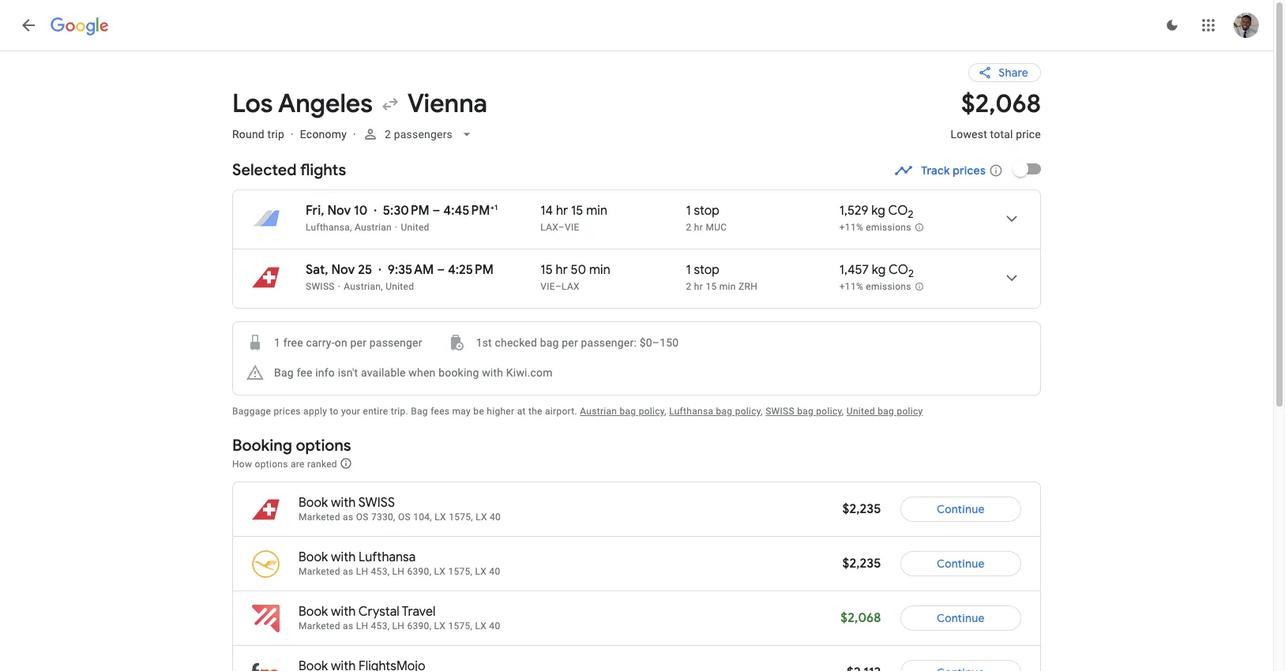 Task type: vqa. For each thing, say whether or not it's contained in the screenshot.
40
yes



Task type: describe. For each thing, give the bounding box(es) containing it.
7330,
[[371, 512, 396, 523]]

lowest
[[951, 128, 988, 141]]

0 vertical spatial bag
[[274, 367, 294, 379]]

2113 US dollars text field
[[847, 665, 881, 672]]

your
[[341, 406, 360, 417]]

continue for book with crystal travel
[[937, 612, 985, 626]]

15 inside 1 stop 2 hr 15 min zrh
[[706, 281, 717, 292]]

+1
[[490, 202, 498, 213]]

1 , from the left
[[665, 406, 667, 417]]

min for 14 hr 15 min
[[586, 203, 608, 219]]

453, inside book with lufthansa marketed as lh 453, lh 6390, lx 1575, lx 40
[[371, 566, 390, 578]]

options for how
[[255, 459, 288, 470]]

1 stop 2 hr 15 min zrh
[[686, 262, 758, 292]]

checked
[[495, 337, 537, 349]]

5:30 pm – 4:45 pm +1
[[383, 202, 498, 219]]

1 free carry-on per passenger
[[274, 337, 422, 349]]

$2,068 for $2,068
[[841, 611, 881, 627]]

Departure time: 9:35 AM. text field
[[388, 262, 434, 278]]

1,457
[[840, 262, 869, 278]]

1 stop flight. element for 14 hr 15 min
[[686, 203, 720, 221]]

continue for book with swiss
[[937, 502, 985, 517]]

passenger:
[[581, 337, 637, 349]]

trip.
[[391, 406, 408, 417]]

15 inside the 15 hr 50 min vie – lax
[[541, 262, 553, 278]]

3 policy from the left
[[816, 406, 842, 417]]

are
[[291, 459, 305, 470]]

the
[[529, 406, 543, 417]]

lufthansa inside book with lufthansa marketed as lh 453, lh 6390, lx 1575, lx 40
[[359, 550, 416, 566]]

price
[[1016, 128, 1041, 141]]

4:45 pm
[[443, 203, 490, 219]]

as for swiss
[[343, 512, 353, 523]]

book for book with swiss
[[299, 495, 328, 511]]

hr inside 14 hr 15 min lax – vie
[[556, 203, 568, 219]]

bag fee info isn't available when booking with kiwi.com
[[274, 367, 553, 379]]

stop for 15 hr 50 min
[[694, 262, 720, 278]]

selected
[[232, 160, 297, 180]]

$0–150
[[640, 337, 679, 349]]

1 for 14 hr 15 min
[[686, 203, 691, 219]]

none text field containing $2,068
[[951, 88, 1041, 155]]

– left 4:25 pm
[[437, 262, 445, 278]]

1st
[[476, 337, 492, 349]]

isn't
[[338, 367, 358, 379]]

co for 1,457 kg co
[[889, 262, 909, 278]]

2 passengers
[[385, 128, 453, 141]]

15 hr 50 min vie – lax
[[541, 262, 611, 292]]

1st checked bag per passenger: $0–150
[[476, 337, 679, 349]]

baggage
[[232, 406, 271, 417]]

2 inside 1 stop 2 hr 15 min zrh
[[686, 281, 692, 292]]

passenger
[[370, 337, 422, 349]]

min inside 1 stop 2 hr 15 min zrh
[[720, 281, 736, 292]]

$2,068 for $2,068 lowest total price
[[961, 88, 1041, 120]]

+11% emissions for 1,529
[[840, 222, 912, 233]]

2 vertical spatial united
[[847, 406, 875, 417]]

with for crystal
[[331, 604, 356, 620]]

track
[[921, 164, 950, 178]]

1 vertical spatial austrian
[[580, 406, 617, 417]]

– inside the 15 hr 50 min vie – lax
[[555, 281, 562, 292]]

sat, nov 25
[[306, 262, 372, 278]]

booking
[[232, 436, 292, 456]]

hr inside 1 stop 2 hr muc
[[694, 222, 703, 233]]

zrh
[[739, 281, 758, 292]]

prices for baggage
[[274, 406, 301, 417]]

higher
[[487, 406, 515, 417]]

los angeles
[[232, 88, 373, 120]]

1 os from the left
[[356, 512, 369, 523]]

at
[[517, 406, 526, 417]]

emissions for 1,457 kg co
[[866, 281, 912, 292]]

booking options
[[232, 436, 351, 456]]

muc
[[706, 222, 727, 233]]

swiss inside book with swiss marketed as os 7330, os 104, lx 1575, lx 40
[[358, 495, 395, 511]]

continue button for book with swiss
[[900, 491, 1022, 529]]

book with swiss marketed as os 7330, os 104, lx 1575, lx 40
[[299, 495, 501, 523]]

$2,068 lowest total price
[[951, 88, 1041, 141]]

passengers
[[394, 128, 453, 141]]

how options are ranked
[[232, 459, 340, 470]]

fee
[[297, 367, 313, 379]]

0 horizontal spatial swiss
[[306, 281, 335, 292]]

as for lufthansa
[[343, 566, 353, 578]]

angeles
[[278, 88, 373, 120]]

share button
[[969, 63, 1041, 82]]

+11% for 1,457 kg co
[[840, 281, 864, 292]]

round
[[232, 128, 265, 141]]

nov for fri,
[[327, 203, 351, 219]]

lufthansa, austrian
[[306, 222, 392, 233]]

info
[[315, 367, 335, 379]]

as inside book with crystal travel marketed as lh 453, lh 6390, lx 1575, lx 40
[[343, 621, 353, 632]]

2 passengers button
[[356, 115, 481, 153]]

1,529
[[840, 203, 869, 219]]

Arrival time: 4:45 PM on  Saturday, November 11. text field
[[443, 202, 498, 219]]

marketed for book with lufthansa
[[299, 566, 340, 578]]

– inside 14 hr 15 min lax – vie
[[558, 222, 565, 233]]

Los Angeles to Vienna and back text field
[[232, 88, 932, 120]]

1575, inside book with crystal travel marketed as lh 453, lh 6390, lx 1575, lx 40
[[448, 621, 473, 632]]

1,529 kg co 2
[[840, 203, 914, 221]]

0 vertical spatial united
[[401, 222, 430, 233]]

6390, inside book with lufthansa marketed as lh 453, lh 6390, lx 1575, lx 40
[[407, 566, 432, 578]]

flight details. return flight on saturday, november 25. leaves vienna international airport at 9:35 am on saturday, november 25 and arrives at los angeles international airport at 4:25 pm on saturday, november 25. image
[[993, 259, 1031, 297]]

40 for book with lufthansa
[[489, 566, 500, 578]]

change appearance image
[[1154, 6, 1191, 44]]

crystal
[[359, 604, 400, 620]]

available
[[361, 367, 406, 379]]

entire
[[363, 406, 388, 417]]

total
[[990, 128, 1013, 141]]

lufthansa,
[[306, 222, 352, 233]]

1575, for book with swiss
[[449, 512, 473, 523]]

marketed inside book with crystal travel marketed as lh 453, lh 6390, lx 1575, lx 40
[[299, 621, 340, 632]]

layover (1 of 1) is a 2 hr layover at munich international airport in munich. element
[[686, 221, 832, 234]]

selected flights
[[232, 160, 346, 180]]

book for book with lufthansa
[[299, 550, 328, 566]]

how
[[232, 459, 252, 470]]

9:35 am
[[388, 262, 434, 278]]

1 stop 2 hr muc
[[686, 203, 727, 233]]

– inside 5:30 pm – 4:45 pm +1
[[433, 203, 440, 219]]

economy
[[300, 128, 347, 141]]

total duration 15 hr 50 min. element
[[541, 262, 686, 280]]

sat,
[[306, 262, 328, 278]]

flights
[[300, 160, 346, 180]]

50
[[571, 262, 586, 278]]

kiwi.com
[[506, 367, 553, 379]]

9:35 am – 4:25 pm
[[388, 262, 494, 278]]

4:25 pm
[[448, 262, 494, 278]]

with for swiss
[[331, 495, 356, 511]]

vie inside the 15 hr 50 min vie – lax
[[541, 281, 555, 292]]

book with lufthansa marketed as lh 453, lh 6390, lx 1575, lx 40
[[299, 550, 500, 578]]

14
[[541, 203, 553, 219]]

austrian, united
[[344, 281, 414, 292]]

2 policy from the left
[[735, 406, 761, 417]]

austrian bag policy link
[[580, 406, 665, 417]]

0 horizontal spatial  image
[[338, 281, 341, 292]]

1,457 kg co 2
[[840, 262, 914, 281]]

4 policy from the left
[[897, 406, 923, 417]]

40 inside book with crystal travel marketed as lh 453, lh 6390, lx 1575, lx 40
[[489, 621, 500, 632]]



Task type: locate. For each thing, give the bounding box(es) containing it.
2 co from the top
[[889, 262, 909, 278]]

on
[[335, 337, 348, 349]]

0 vertical spatial $2,068
[[961, 88, 1041, 120]]

$2,068 up the "total"
[[961, 88, 1041, 120]]

0 horizontal spatial vie
[[541, 281, 555, 292]]

0 vertical spatial min
[[586, 203, 608, 219]]

0 vertical spatial emissions
[[866, 222, 912, 233]]

3 marketed from the top
[[299, 621, 340, 632]]

stop down muc
[[694, 262, 720, 278]]

2 vertical spatial swiss
[[358, 495, 395, 511]]

2 per from the left
[[562, 337, 578, 349]]

15 left zrh
[[706, 281, 717, 292]]

0 vertical spatial book
[[299, 495, 328, 511]]

united down 5:30 pm
[[401, 222, 430, 233]]

2 book from the top
[[299, 550, 328, 566]]

1 vertical spatial book
[[299, 550, 328, 566]]

1 vertical spatial bag
[[411, 406, 428, 417]]

0 horizontal spatial os
[[356, 512, 369, 523]]

0 horizontal spatial options
[[255, 459, 288, 470]]

2 vertical spatial 15
[[706, 281, 717, 292]]

lh
[[356, 566, 368, 578], [392, 566, 405, 578], [356, 621, 368, 632], [392, 621, 405, 632]]

0 horizontal spatial $2,068
[[841, 611, 881, 627]]

453,
[[371, 566, 390, 578], [371, 621, 390, 632]]

– up the 15 hr 50 min vie – lax
[[558, 222, 565, 233]]

1 vertical spatial lufthansa
[[359, 550, 416, 566]]

fri,
[[306, 203, 324, 219]]

1 inside 1 stop 2 hr muc
[[686, 203, 691, 219]]

6390, up travel on the left bottom of the page
[[407, 566, 432, 578]]

1 policy from the left
[[639, 406, 665, 417]]

2 inside 1,457 kg co 2
[[909, 267, 914, 281]]

0 vertical spatial lax
[[541, 222, 558, 233]]

1 stop from the top
[[694, 203, 720, 219]]

$2,235 down $2,235 text box
[[843, 556, 881, 572]]

continue button for book with crystal travel
[[900, 600, 1022, 638]]

1 horizontal spatial  image
[[353, 128, 356, 141]]

swiss bag policy link
[[766, 406, 842, 417]]

learn more about booking options element
[[340, 455, 353, 472]]

1 $2,235 from the top
[[843, 502, 881, 517]]

main content containing los angeles
[[232, 51, 1041, 672]]

6390, down travel on the left bottom of the page
[[407, 621, 432, 632]]

 image
[[291, 128, 294, 141]]

1 inside 1 stop 2 hr 15 min zrh
[[686, 262, 691, 278]]

loading results progress bar
[[0, 51, 1274, 54]]

baggage prices apply to your entire trip.  bag fees may be higher at the airport. austrian bag policy , lufthansa bag policy , swiss bag policy , united bag policy
[[232, 406, 923, 417]]

prices for track
[[953, 164, 986, 178]]

15 left 50
[[541, 262, 553, 278]]

1 +11% emissions from the top
[[840, 222, 912, 233]]

nov left '25'
[[331, 262, 355, 278]]

lax down 14 on the left top
[[541, 222, 558, 233]]

nov
[[327, 203, 351, 219], [331, 262, 355, 278]]

1 stop flight. element for 15 hr 50 min
[[686, 262, 720, 280]]

2 inside popup button
[[385, 128, 391, 141]]

continue for book with lufthansa
[[937, 557, 985, 571]]

nov for sat,
[[331, 262, 355, 278]]

5:30 pm
[[383, 203, 430, 219]]

0 vertical spatial continue
[[937, 502, 985, 517]]

1 vertical spatial +11%
[[840, 281, 864, 292]]

main content
[[232, 51, 1041, 672]]

14 hr 15 min lax – vie
[[541, 203, 608, 233]]

free
[[283, 337, 303, 349]]

stop for 14 hr 15 min
[[694, 203, 720, 219]]

453, down crystal
[[371, 621, 390, 632]]

emissions for 1,529 kg co
[[866, 222, 912, 233]]

austrian down 10
[[355, 222, 392, 233]]

1 vertical spatial 1 stop flight. element
[[686, 262, 720, 280]]

with down learn more about booking options icon
[[331, 495, 356, 511]]

0 vertical spatial swiss
[[306, 281, 335, 292]]

ranked
[[307, 459, 337, 470]]

0 vertical spatial +11% emissions
[[840, 222, 912, 233]]

kg for 1,529
[[872, 203, 886, 219]]

1 vertical spatial 1
[[686, 262, 691, 278]]

1 horizontal spatial $2,068
[[961, 88, 1041, 120]]

0 horizontal spatial per
[[350, 337, 367, 349]]

vie up first checked bag costs between 0 us dollars and 150 us dollars per passenger element
[[541, 281, 555, 292]]

0 vertical spatial +11%
[[840, 222, 864, 233]]

bag
[[274, 367, 294, 379], [411, 406, 428, 417]]

+11% emissions down 1,529 kg co 2
[[840, 222, 912, 233]]

fees
[[431, 406, 450, 417]]

1 horizontal spatial per
[[562, 337, 578, 349]]

lax inside the 15 hr 50 min vie – lax
[[562, 281, 580, 292]]

1 horizontal spatial prices
[[953, 164, 986, 178]]

2 $2,235 from the top
[[843, 556, 881, 572]]

to
[[330, 406, 339, 417]]

2 +11% emissions from the top
[[840, 281, 912, 292]]

 image right the economy
[[353, 128, 356, 141]]

hr left muc
[[694, 222, 703, 233]]

104,
[[413, 512, 432, 523]]

2 emissions from the top
[[866, 281, 912, 292]]

1 1 stop flight. element from the top
[[686, 203, 720, 221]]

nov up lufthansa, austrian
[[327, 203, 351, 219]]

40 inside book with lufthansa marketed as lh 453, lh 6390, lx 1575, lx 40
[[489, 566, 500, 578]]

2235 US dollars text field
[[843, 502, 881, 517]]

1
[[686, 203, 691, 219], [686, 262, 691, 278], [274, 337, 281, 349]]

1 down 1 stop 2 hr muc on the top right of page
[[686, 262, 691, 278]]

2 vertical spatial min
[[720, 281, 736, 292]]

2 +11% from the top
[[840, 281, 864, 292]]

1 vertical spatial nov
[[331, 262, 355, 278]]

os left 104,
[[398, 512, 411, 523]]

1 453, from the top
[[371, 566, 390, 578]]

prices left learn more about tracked prices icon
[[953, 164, 986, 178]]

0 vertical spatial 1575,
[[449, 512, 473, 523]]

1 vertical spatial $2,068
[[841, 611, 881, 627]]

lx
[[435, 512, 446, 523], [476, 512, 487, 523], [434, 566, 446, 578], [475, 566, 487, 578], [434, 621, 446, 632], [475, 621, 487, 632]]

total duration 14 hr 15 min. element
[[541, 203, 686, 221]]

0 vertical spatial lufthansa
[[669, 406, 714, 417]]

with left crystal
[[331, 604, 356, 620]]

0 vertical spatial 1
[[686, 203, 691, 219]]

1 continue button from the top
[[900, 491, 1022, 529]]

swiss right lufthansa bag policy link
[[766, 406, 795, 417]]

0 vertical spatial kg
[[872, 203, 886, 219]]

0 vertical spatial prices
[[953, 164, 986, 178]]

co
[[888, 203, 908, 219], [889, 262, 909, 278]]

options down booking
[[255, 459, 288, 470]]

share
[[999, 66, 1029, 80]]

0 vertical spatial options
[[296, 436, 351, 456]]

$2,068 up 2113 us dollars text field
[[841, 611, 881, 627]]

453, up crystal
[[371, 566, 390, 578]]

kg right 1,457
[[872, 262, 886, 278]]

options for booking
[[296, 436, 351, 456]]

with down book with swiss marketed as os 7330, os 104, lx 1575, lx 40
[[331, 550, 356, 566]]

marketed inside book with lufthansa marketed as lh 453, lh 6390, lx 1575, lx 40
[[299, 566, 340, 578]]

– right 5:30 pm
[[433, 203, 440, 219]]

1 horizontal spatial os
[[398, 512, 411, 523]]

vie
[[565, 222, 580, 233], [541, 281, 555, 292]]

departing flight on friday, november 10. leaves los angeles international airport at 5:30 pm on friday, november 10 and arrives at vienna international airport at 4:45 pm on saturday, november 11. element
[[306, 202, 498, 219]]

first checked bag costs between 0 us dollars and 150 us dollars per passenger element
[[448, 333, 679, 352]]

2 right 1,529
[[908, 208, 914, 221]]

trip
[[268, 128, 284, 141]]

2 os from the left
[[398, 512, 411, 523]]

+11%
[[840, 222, 864, 233], [840, 281, 864, 292]]

emissions
[[866, 222, 912, 233], [866, 281, 912, 292]]

2 vertical spatial 1575,
[[448, 621, 473, 632]]

, left lufthansa bag policy link
[[665, 406, 667, 417]]

1 vertical spatial prices
[[274, 406, 301, 417]]

as
[[343, 512, 353, 523], [343, 566, 353, 578], [343, 621, 353, 632]]

1 vertical spatial as
[[343, 566, 353, 578]]

book for book with crystal travel
[[299, 604, 328, 620]]

1 vertical spatial 453,
[[371, 621, 390, 632]]

co right 1,529
[[888, 203, 908, 219]]

1 vertical spatial vie
[[541, 281, 555, 292]]

15 right 14 on the left top
[[571, 203, 583, 219]]

austrian right airport.
[[580, 406, 617, 417]]

go back image
[[19, 16, 38, 35]]

hr inside the 15 hr 50 min vie – lax
[[556, 262, 568, 278]]

0 vertical spatial vie
[[565, 222, 580, 233]]

+11% emissions for 1,457
[[840, 281, 912, 292]]

1 as from the top
[[343, 512, 353, 523]]

1 horizontal spatial swiss
[[358, 495, 395, 511]]

1 horizontal spatial options
[[296, 436, 351, 456]]

1 vertical spatial lax
[[562, 281, 580, 292]]

per left passenger:
[[562, 337, 578, 349]]

6390,
[[407, 566, 432, 578], [407, 621, 432, 632]]

,
[[665, 406, 667, 417], [761, 406, 763, 417], [842, 406, 844, 417]]

min right 14 on the left top
[[586, 203, 608, 219]]

may
[[452, 406, 471, 417]]

list
[[233, 190, 1041, 308]]

marketed inside book with swiss marketed as os 7330, os 104, lx 1575, lx 40
[[299, 512, 340, 523]]

marketed
[[299, 512, 340, 523], [299, 566, 340, 578], [299, 621, 340, 632]]

0 horizontal spatial lufthansa
[[359, 550, 416, 566]]

2235 US dollars text field
[[843, 556, 881, 572]]

be
[[474, 406, 484, 417]]

lufthansa bag policy link
[[669, 406, 761, 417]]

min left zrh
[[720, 281, 736, 292]]

1 horizontal spatial vie
[[565, 222, 580, 233]]

2 vertical spatial 40
[[489, 621, 500, 632]]

swiss up 7330,
[[358, 495, 395, 511]]

1 vertical spatial $2,235
[[843, 556, 881, 572]]

– up first checked bag costs between 0 us dollars and 150 us dollars per passenger element
[[555, 281, 562, 292]]

1 vertical spatial 1575,
[[448, 566, 473, 578]]

as inside book with swiss marketed as os 7330, os 104, lx 1575, lx 40
[[343, 512, 353, 523]]

2 as from the top
[[343, 566, 353, 578]]

travel
[[402, 604, 436, 620]]

$2,235 up 2235 us dollars text box at the bottom right
[[843, 502, 881, 517]]

40 inside book with swiss marketed as os 7330, os 104, lx 1575, lx 40
[[490, 512, 501, 523]]

2 left passengers
[[385, 128, 391, 141]]

per right on
[[350, 337, 367, 349]]

kg
[[872, 203, 886, 219], [872, 262, 886, 278]]

2 vertical spatial marketed
[[299, 621, 340, 632]]

1 stop flight. element up muc
[[686, 203, 720, 221]]

min for 15 hr 50 min
[[589, 262, 611, 278]]

1 horizontal spatial ,
[[761, 406, 763, 417]]

lax down 50
[[562, 281, 580, 292]]

2 vertical spatial book
[[299, 604, 328, 620]]

1 horizontal spatial bag
[[411, 406, 428, 417]]

book inside book with crystal travel marketed as lh 453, lh 6390, lx 1575, lx 40
[[299, 604, 328, 620]]

+11% for 1,529 kg co
[[840, 222, 864, 233]]

2 left muc
[[686, 222, 692, 233]]

1 vertical spatial 15
[[541, 262, 553, 278]]

0 vertical spatial austrian
[[355, 222, 392, 233]]

+11% emissions down 1,457 kg co 2
[[840, 281, 912, 292]]

1 book from the top
[[299, 495, 328, 511]]

Departure time: 5:30 PM. text field
[[383, 203, 430, 219]]

1 for 15 hr 50 min
[[686, 262, 691, 278]]

1575, inside book with lufthansa marketed as lh 453, lh 6390, lx 1575, lx 40
[[448, 566, 473, 578]]

policy
[[639, 406, 665, 417], [735, 406, 761, 417], [816, 406, 842, 417], [897, 406, 923, 417]]

0 horizontal spatial bag
[[274, 367, 294, 379]]

book inside book with lufthansa marketed as lh 453, lh 6390, lx 1575, lx 40
[[299, 550, 328, 566]]

layover (1 of 1) is a 2 hr 15 min layover at zurich airport in zürich. element
[[686, 280, 832, 293]]

2 vertical spatial continue
[[937, 612, 985, 626]]

with inside book with lufthansa marketed as lh 453, lh 6390, lx 1575, lx 40
[[331, 550, 356, 566]]

 image
[[353, 128, 356, 141], [338, 281, 341, 292]]

2 marketed from the top
[[299, 566, 340, 578]]

2068 us dollars element
[[961, 88, 1041, 120]]

airport.
[[545, 406, 578, 417]]

continue button
[[900, 491, 1022, 529], [900, 545, 1022, 583], [900, 600, 1022, 638]]

hr right 14 on the left top
[[556, 203, 568, 219]]

2 6390, from the top
[[407, 621, 432, 632]]

0 vertical spatial 1 stop flight. element
[[686, 203, 720, 221]]

1 vertical spatial 40
[[489, 566, 500, 578]]

hr left zrh
[[694, 281, 703, 292]]

0 vertical spatial marketed
[[299, 512, 340, 523]]

with inside book with swiss marketed as os 7330, os 104, lx 1575, lx 40
[[331, 495, 356, 511]]

emissions down 1,457 kg co 2
[[866, 281, 912, 292]]

10
[[354, 203, 368, 219]]

2 vertical spatial 1
[[274, 337, 281, 349]]

2
[[385, 128, 391, 141], [908, 208, 914, 221], [686, 222, 692, 233], [909, 267, 914, 281], [686, 281, 692, 292]]

1575, inside book with swiss marketed as os 7330, os 104, lx 1575, lx 40
[[449, 512, 473, 523]]

lufthansa down 7330,
[[359, 550, 416, 566]]

kg inside 1,529 kg co 2
[[872, 203, 886, 219]]

, left united bag policy link
[[842, 406, 844, 417]]

bag
[[540, 337, 559, 349], [620, 406, 636, 417], [716, 406, 733, 417], [797, 406, 814, 417], [878, 406, 894, 417]]

stop inside 1 stop 2 hr 15 min zrh
[[694, 262, 720, 278]]

$2,235 for lufthansa
[[843, 556, 881, 572]]

3 continue button from the top
[[900, 600, 1022, 638]]

vienna
[[408, 88, 487, 120]]

min right 50
[[589, 262, 611, 278]]

bag left fee on the bottom left of the page
[[274, 367, 294, 379]]

list containing fri, nov 10
[[233, 190, 1041, 308]]

as inside book with lufthansa marketed as lh 453, lh 6390, lx 1575, lx 40
[[343, 566, 353, 578]]

1 6390, from the top
[[407, 566, 432, 578]]

, left swiss bag policy link
[[761, 406, 763, 417]]

$2,235 for swiss
[[843, 502, 881, 517]]

os left 7330,
[[356, 512, 369, 523]]

0 vertical spatial 453,
[[371, 566, 390, 578]]

1 +11% from the top
[[840, 222, 864, 233]]

0 vertical spatial  image
[[353, 128, 356, 141]]

1 vertical spatial  image
[[338, 281, 341, 292]]

2 continue button from the top
[[900, 545, 1022, 583]]

3 , from the left
[[842, 406, 844, 417]]

1 marketed from the top
[[299, 512, 340, 523]]

2 453, from the top
[[371, 621, 390, 632]]

options up the ranked
[[296, 436, 351, 456]]

2 stop from the top
[[694, 262, 720, 278]]

Arrival time: 4:25 PM. text field
[[448, 262, 494, 278]]

2 vertical spatial as
[[343, 621, 353, 632]]

1 per from the left
[[350, 337, 367, 349]]

2068 US dollars text field
[[841, 611, 881, 627]]

options
[[296, 436, 351, 456], [255, 459, 288, 470]]

40 for book with swiss
[[490, 512, 501, 523]]

None text field
[[951, 88, 1041, 155]]

emissions down 1,529 kg co 2
[[866, 222, 912, 233]]

1 horizontal spatial lufthansa
[[669, 406, 714, 417]]

with for lufthansa
[[331, 550, 356, 566]]

1 continue from the top
[[937, 502, 985, 517]]

with down 1st
[[482, 367, 503, 379]]

3 continue from the top
[[937, 612, 985, 626]]

round trip
[[232, 128, 284, 141]]

co right 1,457
[[889, 262, 909, 278]]

 image down sat, nov 25 at the top of page
[[338, 281, 341, 292]]

453, inside book with crystal travel marketed as lh 453, lh 6390, lx 1575, lx 40
[[371, 621, 390, 632]]

1 emissions from the top
[[866, 222, 912, 233]]

kg right 1,529
[[872, 203, 886, 219]]

track prices
[[921, 164, 986, 178]]

united right swiss bag policy link
[[847, 406, 875, 417]]

2 horizontal spatial swiss
[[766, 406, 795, 417]]

15 inside 14 hr 15 min lax – vie
[[571, 203, 583, 219]]

0 vertical spatial stop
[[694, 203, 720, 219]]

min inside the 15 hr 50 min vie – lax
[[589, 262, 611, 278]]

1 kg from the top
[[872, 203, 886, 219]]

swiss
[[306, 281, 335, 292], [766, 406, 795, 417], [358, 495, 395, 511]]

0 horizontal spatial lax
[[541, 222, 558, 233]]

2 1 stop flight. element from the top
[[686, 262, 720, 280]]

1 vertical spatial swiss
[[766, 406, 795, 417]]

1 vertical spatial emissions
[[866, 281, 912, 292]]

1 vertical spatial united
[[386, 281, 414, 292]]

kg for 1,457
[[872, 262, 886, 278]]

1 vertical spatial min
[[589, 262, 611, 278]]

co inside 1,457 kg co 2
[[889, 262, 909, 278]]

apply
[[303, 406, 327, 417]]

0 vertical spatial co
[[888, 203, 908, 219]]

+11% down 1,457
[[840, 281, 864, 292]]

vie inside 14 hr 15 min lax – vie
[[565, 222, 580, 233]]

hr left 50
[[556, 262, 568, 278]]

1 co from the top
[[888, 203, 908, 219]]

swiss down sat,
[[306, 281, 335, 292]]

hr inside 1 stop 2 hr 15 min zrh
[[694, 281, 703, 292]]

booking
[[439, 367, 479, 379]]

1 stop flight. element
[[686, 203, 720, 221], [686, 262, 720, 280]]

united
[[401, 222, 430, 233], [386, 281, 414, 292], [847, 406, 875, 417]]

1 left free
[[274, 337, 281, 349]]

2 horizontal spatial ,
[[842, 406, 844, 417]]

2 left zrh
[[686, 281, 692, 292]]

1 vertical spatial +11% emissions
[[840, 281, 912, 292]]

lax inside 14 hr 15 min lax – vie
[[541, 222, 558, 233]]

marketed for book with swiss
[[299, 512, 340, 523]]

+11% emissions
[[840, 222, 912, 233], [840, 281, 912, 292]]

1 vertical spatial continue
[[937, 557, 985, 571]]

kg inside 1,457 kg co 2
[[872, 262, 886, 278]]

learn more about booking options image
[[340, 457, 353, 470]]

0 horizontal spatial 15
[[541, 262, 553, 278]]

1 vertical spatial continue button
[[900, 545, 1022, 583]]

bag right trip.
[[411, 406, 428, 417]]

1 vertical spatial co
[[889, 262, 909, 278]]

book
[[299, 495, 328, 511], [299, 550, 328, 566], [299, 604, 328, 620]]

return flight on saturday, november 25. leaves vienna international airport at 9:35 am on saturday, november 25 and arrives at los angeles international airport at 4:25 pm on saturday, november 25. element
[[306, 262, 494, 278]]

6390, inside book with crystal travel marketed as lh 453, lh 6390, lx 1575, lx 40
[[407, 621, 432, 632]]

2 , from the left
[[761, 406, 763, 417]]

+11% down 1,529
[[840, 222, 864, 233]]

lufthansa right austrian bag policy link
[[669, 406, 714, 417]]

2 inside 1,529 kg co 2
[[908, 208, 914, 221]]

1 stop flight. element down muc
[[686, 262, 720, 280]]

0 vertical spatial nov
[[327, 203, 351, 219]]

book inside book with swiss marketed as os 7330, os 104, lx 1575, lx 40
[[299, 495, 328, 511]]

per
[[350, 337, 367, 349], [562, 337, 578, 349]]

los
[[232, 88, 273, 120]]

prices
[[953, 164, 986, 178], [274, 406, 301, 417]]

2 continue from the top
[[937, 557, 985, 571]]

learn more about tracked prices image
[[989, 164, 1003, 178]]

3 as from the top
[[343, 621, 353, 632]]

1 horizontal spatial austrian
[[580, 406, 617, 417]]

0 horizontal spatial ,
[[665, 406, 667, 417]]

1575, for book with lufthansa
[[448, 566, 473, 578]]

0 vertical spatial 40
[[490, 512, 501, 523]]

united bag policy link
[[847, 406, 923, 417]]

austrian
[[355, 222, 392, 233], [580, 406, 617, 417]]

1 horizontal spatial 15
[[571, 203, 583, 219]]

prices left apply on the bottom
[[274, 406, 301, 417]]

austrian,
[[344, 281, 383, 292]]

2 vertical spatial continue button
[[900, 600, 1022, 638]]

$2,068 inside $2,068 lowest total price
[[961, 88, 1041, 120]]

1 vertical spatial options
[[255, 459, 288, 470]]

1 vertical spatial stop
[[694, 262, 720, 278]]

3 book from the top
[[299, 604, 328, 620]]

1 vertical spatial 6390,
[[407, 621, 432, 632]]

flight details. departing flight on friday, november 10. leaves los angeles international airport at 5:30 pm on friday, november 10 and arrives at vienna international airport at 4:45 pm on saturday, november 11. image
[[993, 200, 1031, 238]]

2 kg from the top
[[872, 262, 886, 278]]

2 right 1,457
[[909, 267, 914, 281]]

25
[[358, 262, 372, 278]]

vie up 50
[[565, 222, 580, 233]]

stop up muc
[[694, 203, 720, 219]]

stop inside 1 stop 2 hr muc
[[694, 203, 720, 219]]

1 up layover (1 of 1) is a 2 hr layover at munich international airport in munich. element
[[686, 203, 691, 219]]

list inside main content
[[233, 190, 1041, 308]]

book with crystal travel marketed as lh 453, lh 6390, lx 1575, lx 40
[[299, 604, 500, 632]]

co for 1,529 kg co
[[888, 203, 908, 219]]

0 vertical spatial 15
[[571, 203, 583, 219]]

fri, nov 10
[[306, 203, 368, 219]]

2 inside 1 stop 2 hr muc
[[686, 222, 692, 233]]

continue button for book with lufthansa
[[900, 545, 1022, 583]]

with inside book with crystal travel marketed as lh 453, lh 6390, lx 1575, lx 40
[[331, 604, 356, 620]]

when
[[409, 367, 436, 379]]

0 vertical spatial $2,235
[[843, 502, 881, 517]]

0 vertical spatial continue button
[[900, 491, 1022, 529]]

co inside 1,529 kg co 2
[[888, 203, 908, 219]]

carry-
[[306, 337, 335, 349]]

min inside 14 hr 15 min lax – vie
[[586, 203, 608, 219]]

2 horizontal spatial 15
[[706, 281, 717, 292]]

united down 'return flight on saturday, november 25. leaves vienna international airport at 9:35 am on saturday, november 25 and arrives at los angeles international airport at 4:25 pm on saturday, november 25.' element
[[386, 281, 414, 292]]



